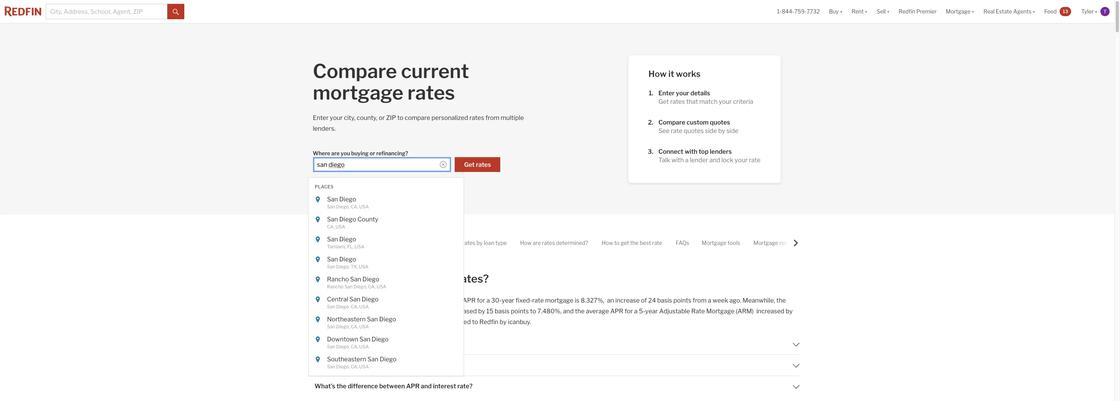Task type: vqa. For each thing, say whether or not it's contained in the screenshot.
Loans
no



Task type: locate. For each thing, give the bounding box(es) containing it.
1 vertical spatial enter
[[313, 114, 329, 122]]

to left 7.598%,
[[360, 319, 366, 326]]

increased
[[449, 308, 477, 315], [757, 308, 785, 315]]

quotes
[[710, 119, 731, 126], [684, 127, 704, 135]]

san diego link
[[327, 196, 441, 204], [327, 236, 441, 244], [327, 256, 441, 264]]

7.598%,
[[367, 319, 391, 326]]

san inside san diego tamiami, fl, usa
[[327, 236, 338, 243]]

mortgage left "real"
[[946, 8, 971, 15]]

sell
[[877, 8, 886, 15]]

usa up the downtown san diego san diego, ca, usa
[[359, 324, 369, 330]]

rate?
[[458, 383, 473, 390]]

rates inside the compare current mortgage rates
[[408, 81, 455, 104]]

are left determined?
[[533, 240, 541, 246]]

how to get the best rate
[[602, 240, 663, 246]]

loan
[[484, 240, 495, 246]]

your inside connect with top lenders talk with a lender and lock your rate
[[735, 157, 748, 164]]

according
[[393, 319, 421, 326]]

3 ▾ from the left
[[887, 8, 890, 15]]

1 horizontal spatial side
[[727, 127, 739, 135]]

diego inside central san diego san diego, ca, usa
[[362, 296, 379, 303]]

0 vertical spatial are
[[332, 150, 340, 157]]

1 horizontal spatial 15
[[487, 308, 494, 315]]

diego, inside the downtown san diego san diego, ca, usa
[[336, 344, 350, 350]]

▾ right agents
[[1033, 8, 1036, 15]]

ca, inside san diego county ca, usa
[[327, 224, 335, 230]]

0 horizontal spatial points
[[340, 319, 358, 326]]

diego down 7.598%,
[[372, 336, 389, 344]]

from left multiple in the top of the page
[[486, 114, 500, 122]]

how we calculate average rates
[[315, 341, 407, 348]]

▾ right rent
[[865, 8, 868, 15]]

compare custom quotes see rate quotes side by side
[[659, 119, 739, 135]]

rate inside connect with top lenders talk with a lender and lock your rate
[[749, 157, 761, 164]]

rates inside enter your city, county, or zip to compare personalized rates from multiple lenders.
[[470, 114, 484, 122]]

points up adjustable
[[674, 297, 692, 305]]

enter inside enter your details get rates that match your criteria
[[659, 90, 675, 97]]

what up what's
[[315, 362, 331, 369]]

points up downtown
[[340, 319, 358, 326]]

1 vertical spatial and
[[563, 308, 574, 315]]

quotes down custom
[[684, 127, 704, 135]]

diego up 23,
[[363, 276, 380, 283]]

difference
[[348, 383, 378, 390]]

sell ▾
[[877, 8, 890, 15]]

1 vertical spatial or
[[370, 150, 375, 157]]

compare current mortgage rates
[[313, 60, 469, 104]]

rate right see in the top right of the page
[[671, 127, 683, 135]]

5 ▾ from the left
[[1033, 8, 1036, 15]]

northeastern san diego link
[[327, 316, 441, 324]]

is left 8.327%,
[[575, 297, 580, 305]]

diego inside southeastern san diego san diego, ca, usa
[[380, 356, 397, 364]]

15 up 7.598%,
[[368, 308, 375, 315]]

basis left point? in the bottom of the page
[[343, 362, 358, 369]]

to inside enter your city, county, or zip to compare personalized rates from multiple lenders.
[[398, 114, 404, 122]]

points up icanbuy.
[[511, 308, 529, 315]]

on monday, october 23, 2023, the national average apr for a 30-year fixed-rate mortgage is 8.327%,  an increase of 24 basis points from a week ago. meanwhile, the average apr for a 15 year fixed-rate mortgage increased by 15 basis points to 7.480%, and the average apr for a 5-year adjustable rate mortgage (arm)  increased by 30 basis points to 7.598%, according to rates provided to redfin by icanbuy.
[[315, 297, 794, 326]]

get right search input image
[[464, 161, 475, 169]]

diego, up san diego county ca, usa
[[336, 204, 350, 210]]

0 vertical spatial rancho
[[327, 276, 349, 283]]

2 vertical spatial san diego link
[[327, 256, 441, 264]]

1 vertical spatial fixed-
[[390, 308, 407, 315]]

0 horizontal spatial or
[[370, 150, 375, 157]]

compare inside the compare custom quotes see rate quotes side by side
[[659, 119, 686, 126]]

san diego link up the san diego county link
[[327, 196, 441, 204]]

real estate agents ▾ link
[[984, 0, 1036, 23]]

0 vertical spatial compare
[[313, 60, 397, 83]]

that
[[687, 98, 698, 105]]

4 ▾ from the left
[[972, 8, 975, 15]]

how are rates determined?
[[520, 240, 588, 246]]

15 down 30-
[[487, 308, 494, 315]]

0 horizontal spatial compare
[[313, 60, 397, 83]]

1 horizontal spatial enter
[[659, 90, 675, 97]]

1 ▾ from the left
[[840, 8, 843, 15]]

1 vertical spatial redfin
[[480, 319, 499, 326]]

enter up lenders.
[[313, 114, 329, 122]]

lenders
[[710, 148, 732, 155]]

for
[[477, 297, 485, 305], [354, 308, 362, 315], [625, 308, 633, 315]]

average down on
[[315, 308, 338, 315]]

1 vertical spatial san diego link
[[327, 236, 441, 244]]

premier
[[917, 8, 937, 15]]

0 horizontal spatial with
[[672, 157, 684, 164]]

City, Address, School, Agent, ZIP search field
[[46, 4, 167, 19]]

844-
[[782, 8, 795, 15]]

mortgage for mortgage tools
[[702, 240, 727, 246]]

1 vertical spatial from
[[693, 297, 707, 305]]

tyler
[[1082, 8, 1094, 15]]

1 horizontal spatial and
[[563, 308, 574, 315]]

0 horizontal spatial redfin
[[480, 319, 499, 326]]

1 vertical spatial rancho
[[327, 284, 344, 290]]

or inside enter your city, county, or zip to compare personalized rates from multiple lenders.
[[379, 114, 385, 122]]

usa inside northeastern san diego san diego, ca, usa
[[359, 324, 369, 330]]

diego inside san diego san diego, tx, usa
[[339, 256, 356, 263]]

your
[[676, 90, 690, 97], [719, 98, 732, 105], [330, 114, 343, 122], [735, 157, 748, 164]]

usa inside san diego san diego, tx, usa
[[359, 264, 369, 270]]

week
[[713, 297, 729, 305]]

increased down 'meanwhile,'
[[757, 308, 785, 315]]

1 vertical spatial with
[[672, 157, 684, 164]]

what for what is a basis point?
[[315, 362, 331, 369]]

how left we
[[315, 341, 328, 348]]

for left 30-
[[477, 297, 485, 305]]

buying
[[351, 150, 369, 157]]

from up rate
[[693, 297, 707, 305]]

what's
[[315, 383, 336, 390]]

1 horizontal spatial year
[[502, 297, 515, 305]]

▾ for tyler ▾
[[1096, 8, 1098, 15]]

ca, inside central san diego san diego, ca, usa
[[351, 304, 358, 310]]

from
[[486, 114, 500, 122], [693, 297, 707, 305]]

apr right between
[[406, 383, 420, 390]]

today's
[[364, 272, 401, 285]]

is inside on monday, october 23, 2023, the national average apr for a 30-year fixed-rate mortgage is 8.327%,  an increase of 24 basis points from a week ago. meanwhile, the average apr for a 15 year fixed-rate mortgage increased by 15 basis points to 7.480%, and the average apr for a 5-year adjustable rate mortgage (arm)  increased by 30 basis points to 7.598%, according to rates provided to redfin by icanbuy.
[[575, 297, 580, 305]]

1 horizontal spatial from
[[693, 297, 707, 305]]

diego, down southeastern
[[336, 364, 350, 370]]

how for how are rates determined?
[[520, 240, 532, 246]]

23,
[[375, 297, 384, 305]]

2 ▾ from the left
[[865, 8, 868, 15]]

rancho san diego link
[[327, 276, 441, 284]]

2023,
[[385, 297, 402, 305]]

rent ▾
[[852, 8, 868, 15]]

are inside how are rates determined? link
[[533, 240, 541, 246]]

to right zip
[[398, 114, 404, 122]]

search input image
[[440, 161, 447, 168]]

1 horizontal spatial with
[[685, 148, 698, 155]]

mortgage inside dropdown button
[[946, 8, 971, 15]]

2 horizontal spatial are
[[533, 240, 541, 246]]

1 what from the top
[[315, 272, 343, 285]]

ca, down southeastern
[[351, 364, 358, 370]]

▾ for rent ▾
[[865, 8, 868, 15]]

ca, down downtown
[[351, 344, 358, 350]]

usa inside san diego tamiami, fl, usa
[[355, 244, 365, 250]]

▾ for buy ▾
[[840, 8, 843, 15]]

1 horizontal spatial are
[[345, 272, 362, 285]]

how for how to get the best rate
[[602, 240, 613, 246]]

with up lender
[[685, 148, 698, 155]]

0 vertical spatial fixed-
[[516, 297, 533, 305]]

5-
[[639, 308, 646, 315]]

your left city,
[[330, 114, 343, 122]]

county
[[358, 216, 379, 223]]

1 horizontal spatial quotes
[[710, 119, 731, 126]]

0 horizontal spatial enter
[[313, 114, 329, 122]]

buy ▾
[[830, 8, 843, 15]]

3 san diego link from the top
[[327, 256, 441, 264]]

apr
[[463, 297, 476, 305], [339, 308, 352, 315], [611, 308, 624, 315], [406, 383, 420, 390]]

mortgage down week
[[707, 308, 735, 315]]

is down we
[[332, 362, 337, 369]]

we
[[329, 341, 338, 348]]

national
[[414, 297, 437, 305]]

diego down downtown san diego link on the bottom left of page
[[380, 356, 397, 364]]

the
[[631, 240, 639, 246], [403, 297, 413, 305], [777, 297, 786, 305], [575, 308, 585, 315], [337, 383, 347, 390]]

2 horizontal spatial and
[[710, 157, 721, 164]]

2 side from the left
[[727, 127, 739, 135]]

mortgage ▾ button
[[942, 0, 979, 23]]

is
[[575, 297, 580, 305], [332, 362, 337, 369]]

how it works
[[649, 69, 701, 79]]

compare inside the compare current mortgage rates
[[313, 60, 397, 83]]

13
[[1063, 8, 1069, 14]]

downtown san diego san diego, ca, usa
[[327, 336, 389, 350]]

central san diego link
[[327, 296, 441, 304]]

current
[[401, 60, 469, 83]]

0 vertical spatial points
[[674, 297, 692, 305]]

1 horizontal spatial points
[[511, 308, 529, 315]]

2 vertical spatial and
[[421, 383, 432, 390]]

san diego link for san diego san diego, ca, usa
[[327, 196, 441, 204]]

a left the 5-
[[635, 308, 638, 315]]

2 vertical spatial points
[[340, 319, 358, 326]]

buy ▾ button
[[825, 0, 848, 23]]

1 horizontal spatial is
[[575, 297, 580, 305]]

mortgage inside the compare current mortgage rates
[[313, 81, 404, 104]]

multiple
[[501, 114, 524, 122]]

ca, inside southeastern san diego san diego, ca, usa
[[351, 364, 358, 370]]

7.480%,
[[538, 308, 562, 315]]

diego down 2023,
[[379, 316, 396, 323]]

diego,
[[336, 204, 350, 210], [336, 264, 350, 270], [354, 284, 367, 290], [336, 304, 350, 310], [336, 324, 350, 330], [336, 344, 350, 350], [336, 364, 350, 370]]

▾ right the tyler
[[1096, 8, 1098, 15]]

1 vertical spatial compare
[[659, 119, 686, 126]]

or right buying
[[370, 150, 375, 157]]

usa up northeastern san diego san diego, ca, usa
[[359, 304, 369, 310]]

0 horizontal spatial quotes
[[684, 127, 704, 135]]

ca, inside northeastern san diego san diego, ca, usa
[[351, 324, 358, 330]]

apr down the an
[[611, 308, 624, 315]]

your right match
[[719, 98, 732, 105]]

1 horizontal spatial get
[[659, 98, 669, 105]]

mortgage left tools in the bottom of the page
[[702, 240, 727, 246]]

0 vertical spatial enter
[[659, 90, 675, 97]]

ca, inside rancho san diego rancho san diego, ca, usa
[[368, 284, 376, 290]]

enter inside enter your city, county, or zip to compare personalized rates from multiple lenders.
[[313, 114, 329, 122]]

increased up the provided
[[449, 308, 477, 315]]

0 vertical spatial redfin
[[899, 8, 916, 15]]

a left lender
[[686, 157, 689, 164]]

custom
[[687, 119, 709, 126]]

how for how it works
[[649, 69, 667, 79]]

usa inside rancho san diego rancho san diego, ca, usa
[[377, 284, 386, 290]]

0 horizontal spatial is
[[332, 362, 337, 369]]

2 what from the top
[[315, 362, 331, 369]]

0 horizontal spatial 15
[[368, 308, 375, 315]]

2 vertical spatial are
[[345, 272, 362, 285]]

diego down rancho san diego rancho san diego, ca, usa on the bottom
[[362, 296, 379, 303]]

0 vertical spatial and
[[710, 157, 721, 164]]

redfin down 30-
[[480, 319, 499, 326]]

side up lenders
[[727, 127, 739, 135]]

diego, up october on the left bottom
[[354, 284, 367, 290]]

a down october on the left bottom
[[363, 308, 366, 315]]

mortgage
[[946, 8, 971, 15], [702, 240, 727, 246], [754, 240, 779, 246], [707, 308, 735, 315]]

usa right tx,
[[359, 264, 369, 270]]

diego, left tx,
[[336, 264, 350, 270]]

compare
[[405, 114, 430, 122]]

0 vertical spatial what
[[315, 272, 343, 285]]

enter your city, county, or zip to compare personalized rates from multiple lenders.
[[313, 114, 526, 132]]

ca, up today's
[[327, 224, 335, 230]]

downtown san diego link
[[327, 336, 441, 344]]

ca, down northeastern in the left bottom of the page
[[351, 324, 358, 330]]

0 vertical spatial from
[[486, 114, 500, 122]]

rates
[[408, 81, 455, 104], [671, 98, 685, 105], [470, 114, 484, 122], [476, 161, 491, 169], [368, 240, 381, 246], [542, 240, 555, 246], [430, 319, 444, 326], [392, 341, 407, 348]]

to left get on the right of the page
[[615, 240, 620, 246]]

0 vertical spatial is
[[575, 297, 580, 305]]

rates by loan type
[[461, 240, 507, 246]]

rates inside on monday, october 23, 2023, the national average apr for a 30-year fixed-rate mortgage is 8.327%,  an increase of 24 basis points from a week ago. meanwhile, the average apr for a 15 year fixed-rate mortgage increased by 15 basis points to 7.480%, and the average apr for a 5-year adjustable rate mortgage (arm)  increased by 30 basis points to 7.598%, according to rates provided to redfin by icanbuy.
[[430, 319, 444, 326]]

rate
[[692, 308, 705, 315]]

2 horizontal spatial for
[[625, 308, 633, 315]]

ca, inside san diego san diego, ca, usa
[[351, 204, 358, 210]]

get rates button
[[455, 157, 501, 173]]

0 horizontal spatial side
[[705, 127, 717, 135]]

sell ▾ button
[[873, 0, 895, 23]]

1 horizontal spatial redfin
[[899, 8, 916, 15]]

0 vertical spatial san diego link
[[327, 196, 441, 204]]

1 15 from the left
[[368, 308, 375, 315]]

1 horizontal spatial increased
[[757, 308, 785, 315]]

1 vertical spatial are
[[533, 240, 541, 246]]

0 vertical spatial or
[[379, 114, 385, 122]]

san diego link for san diego san diego, tx, usa
[[327, 256, 441, 264]]

for down october on the left bottom
[[354, 308, 362, 315]]

0 vertical spatial with
[[685, 148, 698, 155]]

are for how
[[533, 240, 541, 246]]

increase
[[616, 297, 640, 305]]

diego down san diego san diego, ca, usa
[[339, 216, 356, 223]]

redfin left premier
[[899, 8, 916, 15]]

get
[[621, 240, 629, 246]]

1 horizontal spatial fixed-
[[516, 297, 533, 305]]

year down 24
[[646, 308, 658, 315]]

▾ left "real"
[[972, 8, 975, 15]]

year up icanbuy.
[[502, 297, 515, 305]]

compare for compare current mortgage rates
[[313, 60, 397, 83]]

2 horizontal spatial points
[[674, 297, 692, 305]]

usa down rancho san diego link
[[377, 284, 386, 290]]

2 san diego link from the top
[[327, 236, 441, 244]]

and
[[710, 157, 721, 164], [563, 308, 574, 315], [421, 383, 432, 390]]

to right according on the left bottom of page
[[422, 319, 428, 326]]

1 horizontal spatial or
[[379, 114, 385, 122]]

usa inside southeastern san diego san diego, ca, usa
[[359, 364, 369, 370]]

from inside on monday, october 23, 2023, the national average apr for a 30-year fixed-rate mortgage is 8.327%,  an increase of 24 basis points from a week ago. meanwhile, the average apr for a 15 year fixed-rate mortgage increased by 15 basis points to 7.480%, and the average apr for a 5-year adjustable rate mortgage (arm)  increased by 30 basis points to 7.598%, according to rates provided to redfin by icanbuy.
[[693, 297, 707, 305]]

and inside on monday, october 23, 2023, the national average apr for a 30-year fixed-rate mortgage is 8.327%,  an increase of 24 basis points from a week ago. meanwhile, the average apr for a 15 year fixed-rate mortgage increased by 15 basis points to 7.480%, and the average apr for a 5-year adjustable rate mortgage (arm)  increased by 30 basis points to 7.598%, according to rates provided to redfin by icanbuy.
[[563, 308, 574, 315]]

rates by loan type link
[[461, 233, 507, 253]]

1 horizontal spatial compare
[[659, 119, 686, 126]]

1 vertical spatial is
[[332, 362, 337, 369]]

ca, up northeastern in the left bottom of the page
[[351, 304, 358, 310]]

0 horizontal spatial get
[[464, 161, 475, 169]]

0 horizontal spatial are
[[332, 150, 340, 157]]

talk
[[659, 157, 671, 164]]

are
[[332, 150, 340, 157], [533, 240, 541, 246], [345, 272, 362, 285]]

0 vertical spatial quotes
[[710, 119, 731, 126]]

1 vertical spatial what
[[315, 362, 331, 369]]

▾ right sell
[[887, 8, 890, 15]]

submit search image
[[173, 9, 179, 15]]

the right what's
[[337, 383, 347, 390]]

fixed- down 2023,
[[390, 308, 407, 315]]

usa up san diego tamiami, fl, usa
[[336, 224, 345, 230]]

rancho down san diego san diego, tx, usa
[[327, 276, 349, 283]]

mortgage for mortgage ▾
[[946, 8, 971, 15]]

a inside connect with top lenders talk with a lender and lock your rate
[[686, 157, 689, 164]]

0 vertical spatial get
[[659, 98, 669, 105]]

diego inside san diego tamiami, fl, usa
[[339, 236, 356, 243]]

san
[[327, 196, 338, 203], [327, 204, 335, 210], [327, 216, 338, 223], [327, 236, 338, 243], [327, 256, 338, 263], [327, 264, 335, 270], [350, 276, 361, 283], [345, 284, 353, 290], [350, 296, 361, 303], [327, 304, 335, 310], [367, 316, 378, 323], [327, 324, 335, 330], [360, 336, 371, 344], [327, 344, 335, 350], [368, 356, 379, 364], [327, 364, 335, 370]]

diego up fl,
[[339, 236, 356, 243]]

8.327%,
[[581, 297, 605, 305]]

diego
[[339, 196, 356, 203], [339, 216, 356, 223], [339, 236, 356, 243], [339, 256, 356, 263], [363, 276, 380, 283], [362, 296, 379, 303], [379, 316, 396, 323], [372, 336, 389, 344], [380, 356, 397, 364]]

and down lenders
[[710, 157, 721, 164]]

rancho up the central
[[327, 284, 344, 290]]

your right lock
[[735, 157, 748, 164]]

usa up county
[[359, 204, 369, 210]]

redfin inside on monday, october 23, 2023, the national average apr for a 30-year fixed-rate mortgage is 8.327%,  an increase of 24 basis points from a week ago. meanwhile, the average apr for a 15 year fixed-rate mortgage increased by 15 basis points to 7.480%, and the average apr for a 5-year adjustable rate mortgage (arm)  increased by 30 basis points to 7.598%, according to rates provided to redfin by icanbuy.
[[480, 319, 499, 326]]

mortgage left news
[[754, 240, 779, 246]]

diego, inside rancho san diego rancho san diego, ca, usa
[[354, 284, 367, 290]]

ca, down rancho san diego link
[[368, 284, 376, 290]]

1 vertical spatial quotes
[[684, 127, 704, 135]]

1 vertical spatial get
[[464, 161, 475, 169]]

diego, down downtown
[[336, 344, 350, 350]]

0 horizontal spatial from
[[486, 114, 500, 122]]

diego, down northeastern in the left bottom of the page
[[336, 324, 350, 330]]

0 horizontal spatial increased
[[449, 308, 477, 315]]

side
[[705, 127, 717, 135], [727, 127, 739, 135]]

get
[[659, 98, 669, 105], [464, 161, 475, 169]]

1 vertical spatial points
[[511, 308, 529, 315]]

and right 7.480%,
[[563, 308, 574, 315]]

average up the provided
[[438, 297, 462, 305]]

mortgage inside on monday, october 23, 2023, the national average apr for a 30-year fixed-rate mortgage is 8.327%,  an increase of 24 basis points from a week ago. meanwhile, the average apr for a 15 year fixed-rate mortgage increased by 15 basis points to 7.480%, and the average apr for a 5-year adjustable rate mortgage (arm)  increased by 30 basis points to 7.598%, according to rates provided to redfin by icanbuy.
[[707, 308, 735, 315]]

▾ right buy
[[840, 8, 843, 15]]

diego, inside southeastern san diego san diego, ca, usa
[[336, 364, 350, 370]]

1 san diego link from the top
[[327, 196, 441, 204]]

san inside san diego county ca, usa
[[327, 216, 338, 223]]

it
[[669, 69, 675, 79]]

usa right fl,
[[355, 244, 365, 250]]

diego inside san diego san diego, ca, usa
[[339, 196, 356, 203]]

0 horizontal spatial fixed-
[[390, 308, 407, 315]]

how for how we calculate average rates
[[315, 341, 328, 348]]

6 ▾ from the left
[[1096, 8, 1098, 15]]

usa inside the downtown san diego san diego, ca, usa
[[359, 344, 369, 350]]



Task type: describe. For each thing, give the bounding box(es) containing it.
basis right 30
[[324, 319, 339, 326]]

mortgage tools
[[702, 240, 741, 246]]

0 horizontal spatial and
[[421, 383, 432, 390]]

the right 'meanwhile,'
[[777, 297, 786, 305]]

how are rates determined? link
[[520, 233, 588, 253]]

1 side from the left
[[705, 127, 717, 135]]

City, county, ZIP search field
[[313, 157, 452, 173]]

to right the provided
[[472, 319, 478, 326]]

real
[[984, 8, 995, 15]]

rent ▾ button
[[852, 0, 868, 23]]

basis right 24
[[658, 297, 672, 305]]

0 horizontal spatial for
[[354, 308, 362, 315]]

northeastern san diego san diego, ca, usa
[[327, 316, 396, 330]]

average up southeastern san diego link
[[367, 341, 391, 348]]

tyler ▾
[[1082, 8, 1098, 15]]

works
[[676, 69, 701, 79]]

and inside connect with top lenders talk with a lender and lock your rate
[[710, 157, 721, 164]]

diego, inside central san diego san diego, ca, usa
[[336, 304, 350, 310]]

by inside the compare custom quotes see rate quotes side by side
[[719, 127, 726, 135]]

to left 7.480%,
[[530, 308, 536, 315]]

your up that
[[676, 90, 690, 97]]

diego inside san diego county ca, usa
[[339, 216, 356, 223]]

rate up according on the left bottom of page
[[407, 308, 418, 315]]

1 rancho from the top
[[327, 276, 349, 283]]

your inside enter your city, county, or zip to compare personalized rates from multiple lenders.
[[330, 114, 343, 122]]

or for zip
[[379, 114, 385, 122]]

criteria
[[733, 98, 754, 105]]

2 increased from the left
[[757, 308, 785, 315]]

icanbuy.
[[508, 319, 531, 326]]

2 rancho from the top
[[327, 284, 344, 290]]

real estate agents ▾
[[984, 8, 1036, 15]]

news
[[780, 240, 793, 246]]

san diego san diego, ca, usa
[[327, 196, 369, 210]]

1-844-759-7732
[[778, 8, 820, 15]]

1-844-759-7732 link
[[778, 8, 820, 15]]

today's mortgage rates link
[[321, 233, 381, 253]]

mortgage news link
[[754, 233, 793, 253]]

759-
[[795, 8, 807, 15]]

lock
[[722, 157, 734, 164]]

tx,
[[351, 264, 358, 270]]

zip
[[386, 114, 396, 122]]

diego, inside san diego san diego, ca, usa
[[336, 204, 350, 210]]

user photo image
[[1101, 7, 1110, 16]]

diego, inside northeastern san diego san diego, ca, usa
[[336, 324, 350, 330]]

sell ▾ button
[[877, 0, 890, 23]]

or for refinancing?
[[370, 150, 375, 157]]

today's mortgage rates
[[321, 240, 381, 246]]

7732
[[807, 8, 820, 15]]

(arm)
[[736, 308, 754, 315]]

you
[[341, 150, 350, 157]]

determined?
[[556, 240, 588, 246]]

san diego tamiami, fl, usa
[[327, 236, 365, 250]]

2 15 from the left
[[487, 308, 494, 315]]

diego inside northeastern san diego san diego, ca, usa
[[379, 316, 396, 323]]

2 horizontal spatial year
[[646, 308, 658, 315]]

a left week
[[708, 297, 712, 305]]

get inside enter your details get rates that match your criteria
[[659, 98, 669, 105]]

top
[[699, 148, 709, 155]]

▾ for mortgage ▾
[[972, 8, 975, 15]]

diego, inside san diego san diego, tx, usa
[[336, 264, 350, 270]]

rate up 7.480%,
[[533, 297, 544, 305]]

rate right the best on the right bottom of page
[[652, 240, 663, 246]]

lender
[[690, 157, 709, 164]]

rates?
[[457, 272, 489, 285]]

rates
[[461, 240, 476, 246]]

mortgage for mortgage news
[[754, 240, 779, 246]]

usa inside san diego san diego, ca, usa
[[359, 204, 369, 210]]

get inside button
[[464, 161, 475, 169]]

faqs
[[676, 240, 690, 246]]

average down 8.327%,
[[586, 308, 609, 315]]

point?
[[360, 362, 378, 369]]

compare for compare custom quotes see rate quotes side by side
[[659, 119, 686, 126]]

a left 30-
[[487, 297, 490, 305]]

rates inside button
[[476, 161, 491, 169]]

southeastern san diego san diego, ca, usa
[[327, 356, 397, 370]]

diego inside the downtown san diego san diego, ca, usa
[[372, 336, 389, 344]]

basis down 30-
[[495, 308, 510, 315]]

the right 2023,
[[403, 297, 413, 305]]

calculate
[[339, 341, 366, 348]]

october
[[350, 297, 373, 305]]

how to get the best rate link
[[602, 233, 663, 253]]

best
[[640, 240, 651, 246]]

redfin inside button
[[899, 8, 916, 15]]

enter for enter your city, county, or zip to compare personalized rates from multiple lenders.
[[313, 114, 329, 122]]

what are today's mortgage rates?
[[315, 272, 489, 285]]

faqs link
[[676, 233, 690, 253]]

1 horizontal spatial for
[[477, 297, 485, 305]]

are for what
[[345, 272, 362, 285]]

central san diego san diego, ca, usa
[[327, 296, 379, 310]]

usa inside central san diego san diego, ca, usa
[[359, 304, 369, 310]]

tools
[[728, 240, 741, 246]]

the down 8.327%,
[[575, 308, 585, 315]]

lenders.
[[313, 125, 336, 132]]

adjustable
[[660, 308, 690, 315]]

southeastern san diego link
[[327, 356, 441, 364]]

rancho san diego rancho san diego, ca, usa
[[327, 276, 386, 290]]

feed
[[1045, 8, 1057, 15]]

next image
[[793, 240, 800, 247]]

▾ for sell ▾
[[887, 8, 890, 15]]

interest
[[433, 383, 456, 390]]

places
[[315, 184, 334, 190]]

city,
[[344, 114, 356, 122]]

the right get on the right of the page
[[631, 240, 639, 246]]

agents
[[1014, 8, 1032, 15]]

tamiami,
[[327, 244, 346, 250]]

san diego county link
[[327, 216, 441, 224]]

rent
[[852, 8, 864, 15]]

estate
[[996, 8, 1013, 15]]

get rates
[[464, 161, 491, 169]]

0 horizontal spatial year
[[376, 308, 389, 315]]

meanwhile,
[[743, 297, 776, 305]]

rate inside the compare custom quotes see rate quotes side by side
[[671, 127, 683, 135]]

mortgage ▾ button
[[946, 0, 975, 23]]

buy
[[830, 8, 839, 15]]

usa inside san diego county ca, usa
[[336, 224, 345, 230]]

clear input button
[[440, 161, 447, 168]]

from inside enter your city, county, or zip to compare personalized rates from multiple lenders.
[[486, 114, 500, 122]]

by inside rates by loan type link
[[477, 240, 483, 246]]

ca, inside the downtown san diego san diego, ca, usa
[[351, 344, 358, 350]]

san diego link for san diego tamiami, fl, usa
[[327, 236, 441, 244]]

redfin premier
[[899, 8, 937, 15]]

san diego san diego, tx, usa
[[327, 256, 369, 270]]

30-
[[491, 297, 502, 305]]

rates inside enter your details get rates that match your criteria
[[671, 98, 685, 105]]

diego inside rancho san diego rancho san diego, ca, usa
[[363, 276, 380, 283]]

provided
[[446, 319, 471, 326]]

1 increased from the left
[[449, 308, 477, 315]]

monday,
[[324, 297, 348, 305]]

what's the difference between apr and interest rate?
[[315, 383, 473, 390]]

1-
[[778, 8, 782, 15]]

apr down rates? in the left of the page
[[463, 297, 476, 305]]

southeastern
[[327, 356, 366, 364]]

enter for enter your details get rates that match your criteria
[[659, 90, 675, 97]]

what for what are today's mortgage rates?
[[315, 272, 343, 285]]

24
[[649, 297, 656, 305]]

match
[[700, 98, 718, 105]]

a down calculate
[[338, 362, 342, 369]]

are for where
[[332, 150, 340, 157]]

mortgage news
[[754, 240, 793, 246]]

apr up northeastern in the left bottom of the page
[[339, 308, 352, 315]]

central
[[327, 296, 348, 303]]

connect with top lenders talk with a lender and lock your rate
[[659, 148, 761, 164]]

fl,
[[347, 244, 354, 250]]

what is a basis point?
[[315, 362, 378, 369]]

refinancing?
[[376, 150, 408, 157]]



